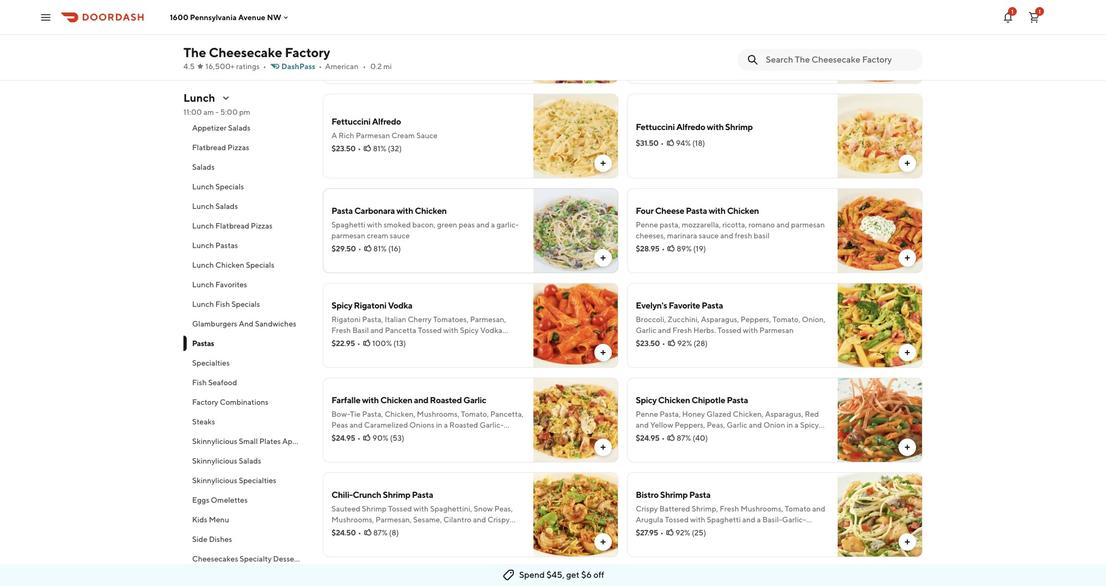 Task type: describe. For each thing, give the bounding box(es) containing it.
with inside chili-crunch shrimp pasta sauteed shrimp tossed with spaghettini, snow peas, mushrooms, parmesan, sesame, cilantro and crispy garlic
[[414, 505, 429, 513]]

0 horizontal spatial pastas
[[192, 339, 214, 348]]

side
[[192, 535, 208, 544]]

add item to cart image for fettuccini alfredo
[[599, 159, 608, 168]]

the cheesecake factory
[[183, 45, 330, 60]]

with inside bistro shrimp pasta crispy battered shrimp, fresh mushrooms, tomato and arugula tossed with spaghetti and a basil-garlic- lemon cream sauce
[[690, 516, 706, 524]]

lunch specials
[[192, 182, 244, 191]]

add item to cart image for bistro shrimp pasta
[[903, 538, 912, 547]]

cream inside fettuccini alfredo a rich parmesan cream sauce
[[392, 131, 415, 140]]

onion
[[764, 421, 785, 430]]

cheesecakes specialty desserts button
[[183, 549, 310, 569]]

tomato
[[785, 505, 811, 513]]

specialty
[[240, 555, 272, 564]]

garlic inside the 'farfalle with chicken and roasted garlic bow-tie pasta, chicken, mushrooms, tomato, pancetta, peas and caramelized onions in a roasted garlic- parmesan cream sauce'
[[463, 395, 486, 406]]

chicken inside pasta carbonara with chicken spaghetti with smoked bacon, green peas and a garlic- parmesan cream sauce
[[415, 206, 447, 216]]

1 horizontal spatial factory
[[285, 45, 330, 60]]

cream inside spaghetti with smoked bacon, green peas and a garlic- parmesan cream sauce
[[367, 42, 391, 51]]

grilled
[[636, 31, 660, 40]]

chili-
[[332, 490, 353, 500]]

four cheese pasta with chicken penne pasta, mozzarella, ricotta, romano and parmesan cheeses, marinara sauce and fresh basil
[[636, 206, 825, 240]]

81% (16)
[[373, 244, 401, 253]]

sauce inside spaghetti with smoked bacon, green peas and a garlic- parmesan cream sauce
[[392, 42, 413, 51]]

garlic inside chili-crunch shrimp pasta sauteed shrimp tossed with spaghettini, snow peas, mushrooms, parmesan, sesame, cilantro and crispy garlic
[[332, 527, 352, 535]]

specials for fish
[[232, 300, 260, 309]]

89%
[[677, 244, 692, 253]]

1 for notification bell icon
[[1012, 8, 1014, 14]]

$24.50 •
[[332, 529, 361, 537]]

penne
[[636, 42, 658, 51]]

peppers, inside evelyn's favorite pasta broccoli, zucchini, asparagus, peppers, tomato, onion, garlic and fresh herbs. tossed with parmesan
[[741, 315, 771, 324]]

$28.95
[[636, 244, 660, 253]]

and right light
[[701, 42, 714, 51]]

garlic inside spicy chicken chipotle pasta penne pasta, honey glazed chicken, asparagus, red and yellow peppers, peas, garlic and onion in a spicy chipotle parmesan cream sauce
[[727, 421, 748, 430]]

factory inside button
[[192, 398, 218, 407]]

pastas inside lunch pastas button
[[215, 241, 238, 250]]

and inside spicy rigatoni vodka rigatoni pasta, italian cherry tomatoes, parmesan, fresh basil and pancetta tossed with spicy vodka sauce.
[[370, 326, 384, 335]]

appetizer salads
[[192, 124, 251, 132]]

italian
[[385, 315, 406, 324]]

spicy chicken chipotle pasta image
[[838, 378, 923, 463]]

desserts
[[273, 555, 303, 564]]

sesame,
[[413, 516, 442, 524]]

garlic- inside the 'farfalle with chicken and roasted garlic bow-tie pasta, chicken, mushrooms, tomato, pancetta, peas and caramelized onions in a roasted garlic- parmesan cream sauce'
[[480, 421, 504, 430]]

penne inside four cheese pasta with chicken penne pasta, mozzarella, ricotta, romano and parmesan cheeses, marinara sauce and fresh basil
[[636, 221, 658, 229]]

basil-
[[763, 516, 782, 524]]

a inside pasta carbonara with chicken spaghetti with smoked bacon, green peas and a garlic- parmesan cream sauce
[[491, 221, 495, 229]]

glazed
[[707, 410, 732, 419]]

salads for lunch
[[215, 202, 238, 211]]

1600 pennsylvania avenue nw
[[170, 13, 281, 22]]

glamburgers and sandwiches button
[[183, 314, 310, 334]]

and inside chili-crunch shrimp pasta sauteed shrimp tossed with spaghettini, snow peas, mushrooms, parmesan, sesame, cilantro and crispy garlic
[[473, 516, 486, 524]]

with inside evelyn's favorite pasta broccoli, zucchini, asparagus, peppers, tomato, onion, garlic and fresh herbs. tossed with parmesan
[[743, 326, 758, 335]]

kids
[[192, 516, 207, 524]]

with inside spaghetti with smoked bacon, green peas and a garlic- parmesan cream sauce
[[367, 31, 382, 40]]

$23.50 • for fettuccini
[[332, 144, 361, 153]]

with inside spicy rigatoni vodka rigatoni pasta, italian cherry tomatoes, parmesan, fresh basil and pancetta tossed with spicy vodka sauce.
[[443, 326, 459, 335]]

• right $31.50
[[661, 139, 664, 148]]

sauce.
[[332, 337, 355, 346]]

shrimp with angel hair image
[[534, 567, 619, 586]]

favorites
[[215, 280, 247, 289]]

cilantro
[[444, 516, 472, 524]]

skinnylicious for skinnylicious salads
[[192, 457, 237, 466]]

• left "0.2" on the left top of the page
[[363, 62, 366, 71]]

lunch for lunch chicken specials
[[192, 261, 214, 270]]

evelyn's favorite pasta image
[[838, 283, 923, 368]]

menu
[[209, 516, 229, 524]]

cheesecake
[[209, 45, 282, 60]]

1 vertical spatial roasted
[[450, 421, 478, 430]]

lunch pastas button
[[183, 236, 310, 255]]

appetizer
[[192, 124, 227, 132]]

spaghetti with smoked bacon, green peas and a garlic- parmesan cream sauce
[[332, 31, 525, 51]]

pm
[[239, 108, 250, 117]]

kids menu
[[192, 516, 229, 524]]

lunch flatbread pizzas button
[[183, 216, 310, 236]]

and down ricotta,
[[721, 231, 734, 240]]

• down the cheesecake factory
[[263, 62, 266, 71]]

• for spicy rigatoni vodka
[[357, 339, 360, 348]]

crispy inside chili-crunch shrimp pasta sauteed shrimp tossed with spaghettini, snow peas, mushrooms, parmesan, sesame, cilantro and crispy garlic
[[488, 516, 510, 524]]

bistro shrimp pasta image
[[838, 473, 923, 558]]

add item to cart image for spicy chicken chipotle pasta
[[903, 443, 912, 452]]

chicken,
[[661, 31, 690, 40]]

(full-
[[735, 42, 752, 51]]

pasta carbonara with chicken spaghetti with smoked bacon, green peas and a garlic- parmesan cream sauce
[[332, 206, 519, 240]]

• for fettuccini alfredo
[[358, 144, 361, 153]]

of
[[778, 31, 785, 40]]

lunch for lunch
[[183, 91, 215, 104]]

chicken inside four cheese pasta with chicken penne pasta, mozzarella, ricotta, romano and parmesan cheeses, marinara sauce and fresh basil
[[727, 206, 759, 216]]

basil
[[353, 326, 369, 335]]

salads for skinnylicious
[[239, 457, 261, 466]]

1 button
[[1024, 6, 1045, 28]]

pancetta,
[[491, 410, 524, 419]]

spend $45, get $6 off
[[519, 570, 605, 580]]

parmesan, inside chili-crunch shrimp pasta sauteed shrimp tossed with spaghettini, snow peas, mushrooms, parmesan, sesame, cilantro and crispy garlic
[[376, 516, 412, 524]]

0 vertical spatial $23.50
[[332, 55, 356, 64]]

alfredo for rich
[[372, 117, 401, 127]]

0 vertical spatial vodka
[[388, 301, 413, 311]]

specials for chicken
[[246, 261, 274, 270]]

skinnylicious specialties
[[192, 476, 276, 485]]

sauce inside spicy chicken chipotle pasta penne pasta, honey glazed chicken, asparagus, red and yellow peppers, peas, garlic and onion in a spicy chipotle parmesan cream sauce
[[728, 432, 750, 440]]

$28.95 •
[[636, 244, 665, 253]]

sauteed
[[332, 505, 360, 513]]

tomato basil pasta image
[[838, 0, 923, 84]]

skinnylicious salads
[[192, 457, 261, 466]]

81% (32)
[[373, 144, 402, 153]]

spicy chicken chipotle pasta penne pasta, honey glazed chicken, asparagus, red and yellow peppers, peas, garlic and onion in a spicy chipotle parmesan cream sauce
[[636, 395, 819, 440]]

1 horizontal spatial fresh
[[716, 42, 733, 51]]

appetizer salads button
[[183, 118, 310, 138]]

$22.95 •
[[332, 339, 360, 348]]

pasta inside evelyn's favorite pasta broccoli, zucchini, asparagus, peppers, tomato, onion, garlic and fresh herbs. tossed with parmesan
[[702, 301, 723, 311]]

(25)
[[692, 529, 706, 537]]

• for four cheese pasta with chicken
[[662, 244, 665, 253]]

skinnylicious for skinnylicious specialties
[[192, 476, 237, 485]]

parmesan inside evelyn's favorite pasta broccoli, zucchini, asparagus, peppers, tomato, onion, garlic and fresh herbs. tossed with parmesan
[[760, 326, 794, 335]]

lunch for lunch salads
[[192, 202, 214, 211]]

and right tomato
[[813, 505, 826, 513]]

a
[[332, 131, 337, 140]]

peas inside spaghetti with smoked bacon, green peas and a garlic- parmesan cream sauce
[[462, 31, 479, 40]]

salads inside button
[[192, 163, 215, 172]]

avenue
[[238, 13, 265, 22]]

skinnylicious small plates appetizers
[[192, 437, 320, 446]]

(8)
[[389, 529, 399, 537]]

$24.95 for spicy
[[636, 434, 660, 443]]

parmesan inside spicy chicken chipotle pasta penne pasta, honey glazed chicken, asparagus, red and yellow peppers, peas, garlic and onion in a spicy chipotle parmesan cream sauce
[[668, 432, 702, 440]]

light
[[682, 42, 700, 51]]

spicy down red at bottom
[[800, 421, 819, 430]]

fettuccini alfredo with shrimp image
[[838, 94, 923, 179]]

with inside four cheese pasta with chicken penne pasta, mozzarella, ricotta, romano and parmesan cheeses, marinara sauce and fresh basil
[[709, 206, 726, 216]]

alfredo for shrimp
[[677, 122, 706, 132]]

sauce inside pasta carbonara with chicken spaghetti with smoked bacon, green peas and a garlic- parmesan cream sauce
[[390, 231, 410, 240]]

add item to cart image for fettuccini alfredo with shrimp
[[903, 159, 912, 168]]

0 vertical spatial roasted
[[430, 395, 462, 406]]

cream
[[367, 231, 388, 240]]

(32)
[[388, 144, 402, 153]]

and
[[239, 320, 254, 328]]

1 vertical spatial flatbread
[[215, 222, 249, 230]]

(13)
[[394, 339, 406, 348]]

sauce inside four cheese pasta with chicken penne pasta, mozzarella, ricotta, romano and parmesan cheeses, marinara sauce and fresh basil
[[699, 231, 719, 240]]

salads for appetizer
[[228, 124, 251, 132]]

mozzarella, inside four cheese pasta with chicken penne pasta, mozzarella, ricotta, romano and parmesan cheeses, marinara sauce and fresh basil
[[682, 221, 721, 229]]

sauce inside bistro shrimp pasta crispy battered shrimp, fresh mushrooms, tomato and arugula tossed with spaghetti and a basil-garlic- lemon cream sauce
[[686, 527, 708, 535]]

mozzarella, inside grilled chicken, fresh mozzarella, a touch of garlic and penne pasta. light and fresh (full-size portion only)
[[710, 31, 749, 40]]

green
[[437, 221, 457, 229]]

a inside bistro shrimp pasta crispy battered shrimp, fresh mushrooms, tomato and arugula tossed with spaghetti and a basil-garlic- lemon cream sauce
[[757, 516, 761, 524]]

parmesan inside spaghetti with smoked bacon, green peas and a garlic- parmesan cream sauce
[[332, 42, 366, 51]]

$24.95 • for farfalle
[[332, 434, 361, 443]]

with inside the 'farfalle with chicken and roasted garlic bow-tie pasta, chicken, mushrooms, tomato, pancetta, peas and caramelized onions in a roasted garlic- parmesan cream sauce'
[[362, 395, 379, 406]]

lunch chicken specials button
[[183, 255, 310, 275]]

honey
[[682, 410, 705, 419]]

1600
[[170, 13, 188, 22]]

and inside spaghetti with smoked bacon, green peas and a garlic- parmesan cream sauce
[[480, 31, 494, 40]]

off
[[594, 570, 605, 580]]

92% (28)
[[677, 339, 708, 348]]

1 items, open order cart image
[[1028, 11, 1041, 24]]

• for bistro shrimp pasta
[[660, 529, 664, 537]]

81% for carbonara
[[373, 244, 387, 253]]

lunch flatbread pizzas
[[192, 222, 273, 230]]

chicken, inside spicy chicken chipotle pasta penne pasta, honey glazed chicken, asparagus, red and yellow peppers, peas, garlic and onion in a spicy chipotle parmesan cream sauce
[[733, 410, 764, 419]]

sauce inside fettuccini alfredo a rich parmesan cream sauce
[[416, 131, 438, 140]]

92% (25)
[[676, 529, 706, 537]]

89% (19)
[[677, 244, 706, 253]]

add item to cart image for pasta carbonara with chicken
[[599, 254, 608, 262]]

fettuccini alfredo image
[[534, 94, 619, 179]]

penne inside spicy chicken chipotle pasta penne pasta, honey glazed chicken, asparagus, red and yellow peppers, peas, garlic and onion in a spicy chipotle parmesan cream sauce
[[636, 410, 658, 419]]

lunch for lunch flatbread pizzas
[[192, 222, 214, 230]]

Item Search search field
[[766, 54, 914, 66]]

fresh inside evelyn's favorite pasta broccoli, zucchini, asparagus, peppers, tomato, onion, garlic and fresh herbs. tossed with parmesan
[[673, 326, 692, 335]]

a inside spaghetti with smoked bacon, green peas and a garlic- parmesan cream sauce
[[495, 31, 499, 40]]

sauce inside the 'farfalle with chicken and roasted garlic bow-tie pasta, chicken, mushrooms, tomato, pancetta, peas and caramelized onions in a roasted garlic- parmesan cream sauce'
[[392, 432, 413, 440]]

0 horizontal spatial chipotle
[[636, 432, 666, 440]]

and left basil-
[[743, 516, 756, 524]]

spicy rigatoni vodka rigatoni pasta, italian cherry tomatoes, parmesan, fresh basil and pancetta tossed with spicy vodka sauce.
[[332, 301, 506, 346]]

lunch favorites
[[192, 280, 247, 289]]

$24.95 • for spicy
[[636, 434, 665, 443]]

1 horizontal spatial vodka
[[480, 326, 503, 335]]

side dishes button
[[183, 530, 310, 549]]

(33)
[[389, 55, 403, 64]]

lunch favorites button
[[183, 275, 310, 295]]

pasta, inside spicy rigatoni vodka rigatoni pasta, italian cherry tomatoes, parmesan, fresh basil and pancetta tossed with spicy vodka sauce.
[[362, 315, 383, 324]]

shrimp,
[[692, 505, 718, 513]]

mushrooms, inside bistro shrimp pasta crispy battered shrimp, fresh mushrooms, tomato and arugula tossed with spaghetti and a basil-garlic- lemon cream sauce
[[741, 505, 783, 513]]

fresh inside bistro shrimp pasta crispy battered shrimp, fresh mushrooms, tomato and arugula tossed with spaghetti and a basil-garlic- lemon cream sauce
[[720, 505, 739, 513]]

in inside spicy chicken chipotle pasta penne pasta, honey glazed chicken, asparagus, red and yellow peppers, peas, garlic and onion in a spicy chipotle parmesan cream sauce
[[787, 421, 793, 430]]

94%
[[676, 139, 691, 148]]

0 vertical spatial rigatoni
[[354, 301, 387, 311]]

87% (33)
[[373, 55, 403, 64]]

garlic- inside spaghetti with smoked bacon, green peas and a garlic- parmesan cream sauce
[[501, 31, 525, 40]]

cheesecakes
[[192, 555, 238, 564]]

glamburgers
[[192, 320, 237, 328]]

$23.50 for evelyn's
[[636, 339, 660, 348]]

• for spicy chicken chipotle pasta
[[662, 434, 665, 443]]

pasta inside bistro shrimp pasta crispy battered shrimp, fresh mushrooms, tomato and arugula tossed with spaghetti and a basil-garlic- lemon cream sauce
[[689, 490, 711, 500]]

chicken inside spicy chicken chipotle pasta penne pasta, honey glazed chicken, asparagus, red and yellow peppers, peas, garlic and onion in a spicy chipotle parmesan cream sauce
[[658, 395, 690, 406]]

side dishes
[[192, 535, 232, 544]]

spaghetti inside pasta carbonara with chicken spaghetti with smoked bacon, green peas and a garlic- parmesan cream sauce
[[332, 221, 366, 229]]

a inside grilled chicken, fresh mozzarella, a touch of garlic and penne pasta. light and fresh (full-size portion only)
[[751, 31, 755, 40]]

tomato, inside evelyn's favorite pasta broccoli, zucchini, asparagus, peppers, tomato, onion, garlic and fresh herbs. tossed with parmesan
[[773, 315, 801, 324]]



Task type: vqa. For each thing, say whether or not it's contained in the screenshot.
Tomato, to the left
yes



Task type: locate. For each thing, give the bounding box(es) containing it.
1 horizontal spatial tomato,
[[773, 315, 801, 324]]

in right onion
[[787, 421, 793, 430]]

lunch down lunch specials
[[192, 202, 214, 211]]

0 vertical spatial $23.50 •
[[332, 144, 361, 153]]

2 1 from the left
[[1039, 8, 1041, 14]]

1 horizontal spatial 1
[[1039, 8, 1041, 14]]

bow-
[[332, 410, 350, 419]]

0 vertical spatial 87%
[[373, 55, 387, 64]]

0 vertical spatial spaghetti
[[332, 31, 366, 40]]

0 horizontal spatial in
[[436, 421, 442, 430]]

1 horizontal spatial pizzas
[[251, 222, 273, 230]]

specialties button
[[183, 353, 310, 373]]

parmesan right 'romano' at the right of page
[[791, 221, 825, 229]]

pasta,
[[362, 315, 383, 324], [362, 410, 383, 419], [660, 410, 681, 419]]

1 vertical spatial asparagus,
[[765, 410, 803, 419]]

1 1 from the left
[[1012, 8, 1014, 14]]

kids menu button
[[183, 510, 310, 530]]

• down broccoli,
[[662, 339, 665, 348]]

plates
[[259, 437, 281, 446]]

add item to cart image
[[599, 159, 608, 168], [903, 159, 912, 168], [599, 254, 608, 262], [599, 348, 608, 357], [903, 538, 912, 547]]

1 vertical spatial penne
[[636, 410, 658, 419]]

a up size
[[751, 31, 755, 40]]

1 in from the left
[[436, 421, 442, 430]]

cheesecakes specialty desserts
[[192, 555, 303, 564]]

fresh right shrimp,
[[720, 505, 739, 513]]

four cheese pasta with chicken image
[[838, 188, 923, 273]]

$29.50
[[332, 244, 356, 253]]

$27.95 •
[[636, 529, 664, 537]]

$24.95 down bow-
[[332, 434, 355, 443]]

and up '100%'
[[370, 326, 384, 335]]

cream inside bistro shrimp pasta crispy battered shrimp, fresh mushrooms, tomato and arugula tossed with spaghetti and a basil-garlic- lemon cream sauce
[[662, 527, 685, 535]]

$23.50
[[332, 55, 356, 64], [332, 144, 356, 153], [636, 339, 660, 348]]

0 horizontal spatial pizzas
[[228, 143, 249, 152]]

herbs.
[[694, 326, 716, 335]]

asparagus, inside evelyn's favorite pasta broccoli, zucchini, asparagus, peppers, tomato, onion, garlic and fresh herbs. tossed with parmesan
[[701, 315, 739, 324]]

lunch for lunch specials
[[192, 182, 214, 191]]

(53)
[[390, 434, 404, 443]]

romano
[[749, 221, 775, 229]]

0 vertical spatial specialties
[[192, 359, 230, 368]]

1 horizontal spatial fish
[[215, 300, 230, 309]]

0 vertical spatial mushrooms,
[[417, 410, 460, 419]]

a right green
[[495, 31, 499, 40]]

1 vertical spatial vodka
[[480, 326, 503, 335]]

1 vertical spatial 81%
[[373, 244, 387, 253]]

$24.50
[[332, 529, 356, 537]]

pasta up 'herbs.'
[[702, 301, 723, 311]]

$23.50 down broccoli,
[[636, 339, 660, 348]]

skinnylicious
[[192, 437, 237, 446], [192, 457, 237, 466], [192, 476, 237, 485]]

fettuccini up rich
[[332, 117, 371, 127]]

mushrooms, inside chili-crunch shrimp pasta sauteed shrimp tossed with spaghettini, snow peas, mushrooms, parmesan, sesame, cilantro and crispy garlic
[[332, 516, 374, 524]]

pasta, inside the 'farfalle with chicken and roasted garlic bow-tie pasta, chicken, mushrooms, tomato, pancetta, peas and caramelized onions in a roasted garlic- parmesan cream sauce'
[[362, 410, 383, 419]]

0 vertical spatial flatbread
[[192, 143, 226, 152]]

1 penne from the top
[[636, 221, 658, 229]]

specials up 'lunch salads'
[[215, 182, 244, 191]]

$23.50 down rich
[[332, 144, 356, 153]]

0 vertical spatial skinnylicious
[[192, 437, 237, 446]]

eggs omelettes button
[[183, 491, 310, 510]]

pasta carbonara image
[[534, 0, 619, 84]]

lunch for lunch favorites
[[192, 280, 214, 289]]

specials
[[215, 182, 244, 191], [246, 261, 274, 270], [232, 300, 260, 309]]

parmesan inside four cheese pasta with chicken penne pasta, mozzarella, ricotta, romano and parmesan cheeses, marinara sauce and fresh basil
[[791, 221, 825, 229]]

mushrooms, up basil-
[[741, 505, 783, 513]]

• right lemon
[[660, 529, 664, 537]]

0 vertical spatial tomato,
[[773, 315, 801, 324]]

2 vertical spatial specials
[[232, 300, 260, 309]]

92% for shrimp
[[676, 529, 691, 537]]

chicken up caramelized
[[380, 395, 412, 406]]

menus image
[[222, 94, 230, 102]]

$24.95 •
[[332, 434, 361, 443], [636, 434, 665, 443]]

1 vertical spatial 92%
[[676, 529, 691, 537]]

and down tie
[[350, 421, 363, 430]]

factory combinations
[[192, 398, 269, 407]]

2 $24.95 • from the left
[[636, 434, 665, 443]]

2 sauce from the left
[[699, 231, 719, 240]]

pasta, right tie
[[362, 410, 383, 419]]

87%
[[373, 55, 387, 64], [677, 434, 691, 443], [373, 529, 388, 537]]

1 chicken, from the left
[[385, 410, 415, 419]]

0 horizontal spatial 1
[[1012, 8, 1014, 14]]

a right onion
[[795, 421, 799, 430]]

mozzarella, up (full- on the top right of page
[[710, 31, 749, 40]]

• for farfalle with chicken and roasted garlic
[[357, 434, 361, 443]]

0 horizontal spatial peppers,
[[675, 421, 705, 430]]

chicken up favorites at left
[[215, 261, 244, 270]]

add item to cart image for chili-crunch shrimp pasta
[[599, 538, 608, 547]]

in inside the 'farfalle with chicken and roasted garlic bow-tie pasta, chicken, mushrooms, tomato, pancetta, peas and caramelized onions in a roasted garlic- parmesan cream sauce'
[[436, 421, 442, 430]]

0 vertical spatial fresh
[[692, 31, 709, 40]]

1 horizontal spatial chicken,
[[733, 410, 764, 419]]

and down broccoli,
[[658, 326, 671, 335]]

chicken, inside the 'farfalle with chicken and roasted garlic bow-tie pasta, chicken, mushrooms, tomato, pancetta, peas and caramelized onions in a roasted garlic- parmesan cream sauce'
[[385, 410, 415, 419]]

0 horizontal spatial fresh
[[692, 31, 709, 40]]

spend
[[519, 570, 545, 580]]

farfalle with chicken and roasted garlic image
[[534, 378, 619, 463]]

a inside spicy chicken chipotle pasta penne pasta, honey glazed chicken, asparagus, red and yellow peppers, peas, garlic and onion in a spicy chipotle parmesan cream sauce
[[795, 421, 799, 430]]

1 vertical spatial peppers,
[[675, 421, 705, 430]]

fish down lunch favorites
[[215, 300, 230, 309]]

0 vertical spatial asparagus,
[[701, 315, 739, 324]]

87% left (8)
[[373, 529, 388, 537]]

specials inside lunch chicken specials button
[[246, 261, 274, 270]]

0 vertical spatial parmesan
[[791, 221, 825, 229]]

pasta, inside spicy chicken chipotle pasta penne pasta, honey glazed chicken, asparagus, red and yellow peppers, peas, garlic and onion in a spicy chipotle parmesan cream sauce
[[660, 410, 681, 419]]

factory up steaks
[[192, 398, 218, 407]]

1 horizontal spatial $24.95
[[636, 434, 660, 443]]

cream up (32) on the left top
[[392, 131, 415, 140]]

• left american
[[319, 62, 322, 71]]

fresh left (full- on the top right of page
[[716, 42, 733, 51]]

0 vertical spatial chipotle
[[692, 395, 725, 406]]

chili-crunch shrimp pasta image
[[534, 473, 619, 558]]

and inside evelyn's favorite pasta broccoli, zucchini, asparagus, peppers, tomato, onion, garlic and fresh herbs. tossed with parmesan
[[658, 326, 671, 335]]

chipotle up glazed
[[692, 395, 725, 406]]

shrimp
[[725, 122, 753, 132], [383, 490, 410, 500], [660, 490, 688, 500], [362, 505, 387, 513]]

farfalle with chicken and roasted garlic bow-tie pasta, chicken, mushrooms, tomato, pancetta, peas and caramelized onions in a roasted garlic- parmesan cream sauce
[[332, 395, 524, 440]]

chicken inside button
[[215, 261, 244, 270]]

lunch left favorites at left
[[192, 280, 214, 289]]

$23.50 • for evelyn's
[[636, 339, 665, 348]]

sandwiches
[[255, 320, 296, 328]]

spaghetti inside spaghetti with smoked bacon, green peas and a garlic- parmesan cream sauce
[[332, 31, 366, 40]]

garlic inside evelyn's favorite pasta broccoli, zucchini, asparagus, peppers, tomato, onion, garlic and fresh herbs. tossed with parmesan
[[636, 326, 657, 335]]

pennsylvania
[[190, 13, 237, 22]]

cream inside spicy chicken chipotle pasta penne pasta, honey glazed chicken, asparagus, red and yellow peppers, peas, garlic and onion in a spicy chipotle parmesan cream sauce
[[704, 432, 727, 440]]

2 horizontal spatial mushrooms,
[[741, 505, 783, 513]]

1 vertical spatial specials
[[246, 261, 274, 270]]

• for pasta carbonara with chicken
[[358, 244, 361, 253]]

specialties up fish seafood
[[192, 359, 230, 368]]

specials up lunch favorites button
[[246, 261, 274, 270]]

asparagus, up 'herbs.'
[[701, 315, 739, 324]]

steaks button
[[183, 412, 310, 432]]

1 81% from the top
[[373, 144, 386, 153]]

notification bell image
[[1002, 11, 1015, 24]]

pasta inside four cheese pasta with chicken penne pasta, mozzarella, ricotta, romano and parmesan cheeses, marinara sauce and fresh basil
[[686, 206, 707, 216]]

0 vertical spatial peppers,
[[741, 315, 771, 324]]

0 horizontal spatial factory
[[192, 398, 218, 407]]

pancetta
[[385, 326, 417, 335]]

1 horizontal spatial peppers,
[[741, 315, 771, 324]]

spaghetti inside bistro shrimp pasta crispy battered shrimp, fresh mushrooms, tomato and arugula tossed with spaghetti and a basil-garlic- lemon cream sauce
[[707, 516, 741, 524]]

and inside pasta carbonara with chicken spaghetti with smoked bacon, green peas and a garlic- parmesan cream sauce
[[477, 221, 490, 229]]

87% for spicy chicken chipotle pasta
[[677, 434, 691, 443]]

peas, inside spicy chicken chipotle pasta penne pasta, honey glazed chicken, asparagus, red and yellow peppers, peas, garlic and onion in a spicy chipotle parmesan cream sauce
[[707, 421, 725, 430]]

and right 'romano' at the right of page
[[777, 221, 790, 229]]

1 vertical spatial rigatoni
[[332, 315, 361, 324]]

87% for chili-crunch shrimp pasta
[[373, 529, 388, 537]]

specials inside lunch specials button
[[215, 182, 244, 191]]

american
[[325, 62, 359, 71]]

92%
[[677, 339, 692, 348], [676, 529, 691, 537]]

0 horizontal spatial fresh
[[332, 326, 351, 335]]

cream down caramelized
[[367, 432, 391, 440]]

(19)
[[693, 244, 706, 253]]

3 skinnylicious from the top
[[192, 476, 237, 485]]

specialties inside button
[[239, 476, 276, 485]]

a right onions
[[444, 421, 448, 430]]

• left 90%
[[357, 434, 361, 443]]

0 vertical spatial garlic-
[[501, 31, 525, 40]]

pizzas up lunch pastas button
[[251, 222, 273, 230]]

0 horizontal spatial crispy
[[488, 516, 510, 524]]

peas down bow-
[[332, 421, 348, 430]]

dashpass •
[[282, 62, 322, 71]]

pastas down glamburgers
[[192, 339, 214, 348]]

tomatoes,
[[433, 315, 469, 324]]

2 vertical spatial mushrooms,
[[332, 516, 374, 524]]

lunch salads button
[[183, 197, 310, 216]]

1 horizontal spatial fresh
[[673, 326, 692, 335]]

$23.50 • down rich
[[332, 144, 361, 153]]

0 vertical spatial penne
[[636, 221, 658, 229]]

$24.95 for farfalle
[[332, 434, 355, 443]]

garlic-
[[497, 221, 519, 229]]

portion
[[766, 42, 792, 51]]

1 right notification bell icon
[[1039, 8, 1041, 14]]

vodka
[[388, 301, 413, 311], [480, 326, 503, 335]]

skinnylicious specialties button
[[183, 471, 310, 491]]

• right $29.50 on the top of the page
[[358, 244, 361, 253]]

fettuccini for fettuccini alfredo with shrimp
[[636, 122, 675, 132]]

• right $28.95
[[662, 244, 665, 253]]

tossed up (8)
[[388, 505, 412, 513]]

and left onion
[[749, 421, 762, 430]]

2 $24.95 from the left
[[636, 434, 660, 443]]

lunch pastas
[[192, 241, 238, 250]]

0 horizontal spatial tomato,
[[461, 410, 489, 419]]

1 vertical spatial fresh
[[716, 42, 733, 51]]

lunch for lunch pastas
[[192, 241, 214, 250]]

crispy down the "snow"
[[488, 516, 510, 524]]

1 inside button
[[1039, 8, 1041, 14]]

$24.95
[[332, 434, 355, 443], [636, 434, 660, 443]]

lunch fish specials
[[192, 300, 260, 309]]

0 horizontal spatial $24.95
[[332, 434, 355, 443]]

tossed down cherry
[[418, 326, 442, 335]]

alfredo inside fettuccini alfredo a rich parmesan cream sauce
[[372, 117, 401, 127]]

sauce down smoked
[[390, 231, 410, 240]]

peas right green
[[462, 31, 479, 40]]

1 vertical spatial chipotle
[[636, 432, 666, 440]]

bistro shrimp pasta crispy battered shrimp, fresh mushrooms, tomato and arugula tossed with spaghetti and a basil-garlic- lemon cream sauce
[[636, 490, 826, 535]]

2 in from the left
[[787, 421, 793, 430]]

1 vertical spatial specialties
[[239, 476, 276, 485]]

caramelized
[[364, 421, 408, 430]]

garlic-
[[501, 31, 525, 40], [480, 421, 504, 430], [782, 516, 806, 524]]

1 vertical spatial pastas
[[192, 339, 214, 348]]

tossed inside bistro shrimp pasta crispy battered shrimp, fresh mushrooms, tomato and arugula tossed with spaghetti and a basil-garlic- lemon cream sauce
[[665, 516, 689, 524]]

snow
[[474, 505, 493, 513]]

salads
[[228, 124, 251, 132], [192, 163, 215, 172], [215, 202, 238, 211], [239, 457, 261, 466]]

1 horizontal spatial sauce
[[699, 231, 719, 240]]

and left yellow
[[636, 421, 649, 430]]

skinnylicious up eggs omelettes
[[192, 476, 237, 485]]

1 vertical spatial mozzarella,
[[682, 221, 721, 229]]

$45,
[[547, 570, 565, 580]]

factory up dashpass •
[[285, 45, 330, 60]]

spicy rigatoni vodka image
[[534, 283, 619, 368]]

fish inside lunch fish specials button
[[215, 300, 230, 309]]

fresh inside four cheese pasta with chicken penne pasta, mozzarella, ricotta, romano and parmesan cheeses, marinara sauce and fresh basil
[[735, 231, 752, 240]]

90%
[[373, 434, 389, 443]]

chicken, up caramelized
[[385, 410, 415, 419]]

0 horizontal spatial sauce
[[390, 231, 410, 240]]

$22.95
[[332, 339, 355, 348]]

skinnylicious small plates appetizers button
[[183, 432, 320, 451]]

$29.50 •
[[332, 244, 361, 253]]

skinnylicious for skinnylicious small plates appetizers
[[192, 437, 237, 446]]

peppers, inside spicy chicken chipotle pasta penne pasta, honey glazed chicken, asparagus, red and yellow peppers, peas, garlic and onion in a spicy chipotle parmesan cream sauce
[[675, 421, 705, 430]]

parmesan inside the 'farfalle with chicken and roasted garlic bow-tie pasta, chicken, mushrooms, tomato, pancetta, peas and caramelized onions in a roasted garlic- parmesan cream sauce'
[[332, 432, 366, 440]]

crispy
[[636, 505, 658, 513], [488, 516, 510, 524]]

92% for favorite
[[677, 339, 692, 348]]

1 vertical spatial crispy
[[488, 516, 510, 524]]

4.5
[[183, 62, 195, 71]]

1 horizontal spatial peas
[[462, 31, 479, 40]]

chili-crunch shrimp pasta sauteed shrimp tossed with spaghettini, snow peas, mushrooms, parmesan, sesame, cilantro and crispy garlic
[[332, 490, 513, 535]]

size
[[752, 42, 765, 51]]

1 sauce from the left
[[390, 231, 410, 240]]

fresh up light
[[692, 31, 709, 40]]

spicy up the "sauce."
[[332, 301, 352, 311]]

0 vertical spatial peas
[[462, 31, 479, 40]]

pizzas inside flatbread pizzas button
[[228, 143, 249, 152]]

peas inside the 'farfalle with chicken and roasted garlic bow-tie pasta, chicken, mushrooms, tomato, pancetta, peas and caramelized onions in a roasted garlic- parmesan cream sauce'
[[332, 421, 348, 430]]

peas, right the "snow"
[[495, 505, 513, 513]]

flatbread down lunch salads button
[[215, 222, 249, 230]]

1 vertical spatial fish
[[192, 378, 207, 387]]

parmesan up $29.50 • on the top of the page
[[332, 231, 365, 240]]

1 skinnylicious from the top
[[192, 437, 237, 446]]

alfredo up 81% (32)
[[372, 117, 401, 127]]

fettuccini inside fettuccini alfredo a rich parmesan cream sauce
[[332, 117, 371, 127]]

fettuccini alfredo with shrimp
[[636, 122, 753, 132]]

0 horizontal spatial fettuccini
[[332, 117, 371, 127]]

0 horizontal spatial mushrooms,
[[332, 516, 374, 524]]

2 horizontal spatial fresh
[[720, 505, 739, 513]]

pastas
[[215, 241, 238, 250], [192, 339, 214, 348]]

1 horizontal spatial parmesan,
[[470, 315, 506, 324]]

1 horizontal spatial fettuccini
[[636, 122, 675, 132]]

1 horizontal spatial peas,
[[707, 421, 725, 430]]

0 vertical spatial specials
[[215, 182, 244, 191]]

1 horizontal spatial $23.50 •
[[636, 339, 665, 348]]

1 vertical spatial $23.50
[[332, 144, 356, 153]]

add item to cart image for evelyn's favorite pasta
[[903, 348, 912, 357]]

0 vertical spatial 81%
[[373, 144, 386, 153]]

combinations
[[220, 398, 269, 407]]

pasta right cheese
[[686, 206, 707, 216]]

1 vertical spatial parmesan
[[332, 231, 365, 240]]

2 horizontal spatial fresh
[[735, 231, 752, 240]]

specials inside lunch fish specials button
[[232, 300, 260, 309]]

glamburgers and sandwiches
[[192, 320, 296, 328]]

1 horizontal spatial chipotle
[[692, 395, 725, 406]]

0 vertical spatial factory
[[285, 45, 330, 60]]

tossed inside evelyn's favorite pasta broccoli, zucchini, asparagus, peppers, tomato, onion, garlic and fresh herbs. tossed with parmesan
[[718, 326, 742, 335]]

pasta inside spicy chicken chipotle pasta penne pasta, honey glazed chicken, asparagus, red and yellow peppers, peas, garlic and onion in a spicy chipotle parmesan cream sauce
[[727, 395, 748, 406]]

arugula
[[636, 516, 664, 524]]

parmesan, right tomatoes,
[[470, 315, 506, 324]]

cherry
[[408, 315, 432, 324]]

1 vertical spatial tomato,
[[461, 410, 489, 419]]

peas, inside chili-crunch shrimp pasta sauteed shrimp tossed with spaghettini, snow peas, mushrooms, parmesan, sesame, cilantro and crispy garlic
[[495, 505, 513, 513]]

spicy down tomatoes,
[[460, 326, 479, 335]]

add item to cart image
[[903, 64, 912, 73], [903, 254, 912, 262], [903, 348, 912, 357], [599, 443, 608, 452], [903, 443, 912, 452], [599, 538, 608, 547]]

mushrooms, inside the 'farfalle with chicken and roasted garlic bow-tie pasta, chicken, mushrooms, tomato, pancetta, peas and caramelized onions in a roasted garlic- parmesan cream sauce'
[[417, 410, 460, 419]]

a left basil-
[[757, 516, 761, 524]]

fish seafood button
[[183, 373, 310, 393]]

salads down the skinnylicious small plates appetizers button
[[239, 457, 261, 466]]

spaghetti
[[332, 31, 366, 40], [332, 221, 366, 229], [707, 516, 741, 524]]

tossed inside chili-crunch shrimp pasta sauteed shrimp tossed with spaghettini, snow peas, mushrooms, parmesan, sesame, cilantro and crispy garlic
[[388, 505, 412, 513]]

chicken inside the 'farfalle with chicken and roasted garlic bow-tie pasta, chicken, mushrooms, tomato, pancetta, peas and caramelized onions in a roasted garlic- parmesan cream sauce'
[[380, 395, 412, 406]]

0 horizontal spatial fish
[[192, 378, 207, 387]]

mushrooms, down sauteed at the left bottom
[[332, 516, 374, 524]]

mushrooms,
[[417, 410, 460, 419], [741, 505, 783, 513], [332, 516, 374, 524]]

specials up and
[[232, 300, 260, 309]]

lunch for lunch fish specials
[[192, 300, 214, 309]]

• for evelyn's favorite pasta
[[662, 339, 665, 348]]

0 vertical spatial parmesan,
[[470, 315, 506, 324]]

cream down glazed
[[704, 432, 727, 440]]

$24.95 • down yellow
[[636, 434, 665, 443]]

fish
[[215, 300, 230, 309], [192, 378, 207, 387]]

2 vertical spatial 87%
[[373, 529, 388, 537]]

pasta inside chili-crunch shrimp pasta sauteed shrimp tossed with spaghettini, snow peas, mushrooms, parmesan, sesame, cilantro and crispy garlic
[[412, 490, 433, 500]]

$24.95 • down bow-
[[332, 434, 361, 443]]

asparagus, inside spicy chicken chipotle pasta penne pasta, honey glazed chicken, asparagus, red and yellow peppers, peas, garlic and onion in a spicy chipotle parmesan cream sauce
[[765, 410, 803, 419]]

skinnylicious inside button
[[192, 476, 237, 485]]

pasta carbonara with chicken image
[[534, 188, 619, 273]]

fresh down ricotta,
[[735, 231, 752, 240]]

fresh up the "sauce."
[[332, 326, 351, 335]]

1 for 1 items, open order cart icon
[[1039, 8, 1041, 14]]

2 skinnylicious from the top
[[192, 457, 237, 466]]

smoked
[[384, 221, 411, 229]]

crunch
[[353, 490, 381, 500]]

roasted up onions
[[430, 395, 462, 406]]

spicy up yellow
[[636, 395, 657, 406]]

fresh inside spicy rigatoni vodka rigatoni pasta, italian cherry tomatoes, parmesan, fresh basil and pancetta tossed with spicy vodka sauce.
[[332, 326, 351, 335]]

81% down "cream"
[[373, 244, 387, 253]]

tossed inside spicy rigatoni vodka rigatoni pasta, italian cherry tomatoes, parmesan, fresh basil and pancetta tossed with spicy vodka sauce.
[[418, 326, 442, 335]]

cream inside the 'farfalle with chicken and roasted garlic bow-tie pasta, chicken, mushrooms, tomato, pancetta, peas and caramelized onions in a roasted garlic- parmesan cream sauce'
[[367, 432, 391, 440]]

small
[[239, 437, 258, 446]]

2 vertical spatial fresh
[[735, 231, 752, 240]]

lunch up glamburgers
[[192, 300, 214, 309]]

evelyn's
[[636, 301, 667, 311]]

add item to cart image for four cheese pasta with chicken
[[903, 254, 912, 262]]

0 horizontal spatial specialties
[[192, 359, 230, 368]]

1 vertical spatial parmesan,
[[376, 516, 412, 524]]

steaks
[[192, 418, 215, 426]]

pasta, up yellow
[[660, 410, 681, 419]]

the
[[183, 45, 206, 60]]

rich
[[339, 131, 354, 140]]

• for chili-crunch shrimp pasta
[[358, 529, 361, 537]]

2 vertical spatial spaghetti
[[707, 516, 741, 524]]

81%
[[373, 144, 386, 153], [373, 244, 387, 253]]

2 penne from the top
[[636, 410, 658, 419]]

81% for alfredo
[[373, 144, 386, 153]]

0 vertical spatial crispy
[[636, 505, 658, 513]]

salads button
[[183, 157, 310, 177]]

1 vertical spatial pizzas
[[251, 222, 273, 230]]

tomato, inside the 'farfalle with chicken and roasted garlic bow-tie pasta, chicken, mushrooms, tomato, pancetta, peas and caramelized onions in a roasted garlic- parmesan cream sauce'
[[461, 410, 489, 419]]

11:00
[[183, 108, 202, 117]]

2 chicken, from the left
[[733, 410, 764, 419]]

peas, down glazed
[[707, 421, 725, 430]]

cream down battered
[[662, 527, 685, 535]]

pasta up sesame,
[[412, 490, 433, 500]]

(28)
[[694, 339, 708, 348]]

0 horizontal spatial parmesan
[[332, 231, 365, 240]]

zucchini,
[[668, 315, 700, 324]]

shrimp inside bistro shrimp pasta crispy battered shrimp, fresh mushrooms, tomato and arugula tossed with spaghetti and a basil-garlic- lemon cream sauce
[[660, 490, 688, 500]]

pizzas inside 'lunch flatbread pizzas' button
[[251, 222, 273, 230]]

and up onions
[[414, 395, 428, 406]]

fresh
[[692, 31, 709, 40], [716, 42, 733, 51], [735, 231, 752, 240]]

0 vertical spatial mozzarella,
[[710, 31, 749, 40]]

0 vertical spatial peas,
[[707, 421, 725, 430]]

tomato, left pancetta,
[[461, 410, 489, 419]]

81% left (32) on the left top
[[373, 144, 386, 153]]

penne up the cheeses,
[[636, 221, 658, 229]]

90% (53)
[[373, 434, 404, 443]]

fish left seafood
[[192, 378, 207, 387]]

1 horizontal spatial in
[[787, 421, 793, 430]]

0 horizontal spatial vodka
[[388, 301, 413, 311]]

parmesan
[[791, 221, 825, 229], [332, 231, 365, 240]]

$23.50 for fettuccini
[[332, 144, 356, 153]]

0 vertical spatial fish
[[215, 300, 230, 309]]

parmesan inside pasta carbonara with chicken spaghetti with smoked bacon, green peas and a garlic- parmesan cream sauce
[[332, 231, 365, 240]]

chicken up honey
[[658, 395, 690, 406]]

1 $24.95 • from the left
[[332, 434, 361, 443]]

2 81% from the top
[[373, 244, 387, 253]]

and up only)
[[807, 31, 820, 40]]

specialties inside button
[[192, 359, 230, 368]]

fettuccini for fettuccini alfredo a rich parmesan cream sauce
[[332, 117, 371, 127]]

add item to cart image for spicy rigatoni vodka
[[599, 348, 608, 357]]

1 vertical spatial factory
[[192, 398, 218, 407]]

cheese
[[655, 206, 684, 216]]

1 $24.95 from the left
[[332, 434, 355, 443]]

favorite
[[669, 301, 700, 311]]

$6
[[581, 570, 592, 580]]

lunch down lunch flatbread pizzas at the top left of the page
[[192, 241, 214, 250]]

evelyn's favorite pasta broccoli, zucchini, asparagus, peppers, tomato, onion, garlic and fresh herbs. tossed with parmesan
[[636, 301, 826, 335]]

mushrooms, up onions
[[417, 410, 460, 419]]

11:00 am - 5:00 pm
[[183, 108, 250, 117]]

1 vertical spatial $23.50 •
[[636, 339, 665, 348]]

1 horizontal spatial asparagus,
[[765, 410, 803, 419]]

0 horizontal spatial $24.95 •
[[332, 434, 361, 443]]

crispy inside bistro shrimp pasta crispy battered shrimp, fresh mushrooms, tomato and arugula tossed with spaghetti and a basil-garlic- lemon cream sauce
[[636, 505, 658, 513]]

0 horizontal spatial chicken,
[[385, 410, 415, 419]]

chicken up ricotta,
[[727, 206, 759, 216]]

pasta inside pasta carbonara with chicken spaghetti with smoked bacon, green peas and a garlic- parmesan cream sauce
[[332, 206, 353, 216]]

fish inside the 'fish seafood' button
[[192, 378, 207, 387]]

1 horizontal spatial alfredo
[[677, 122, 706, 132]]

a inside the 'farfalle with chicken and roasted garlic bow-tie pasta, chicken, mushrooms, tomato, pancetta, peas and caramelized onions in a roasted garlic- parmesan cream sauce'
[[444, 421, 448, 430]]

sauce up (19)
[[699, 231, 719, 240]]

open menu image
[[39, 11, 52, 24]]

parmesan, inside spicy rigatoni vodka rigatoni pasta, italian cherry tomatoes, parmesan, fresh basil and pancetta tossed with spicy vodka sauce.
[[470, 315, 506, 324]]

1
[[1012, 8, 1014, 14], [1039, 8, 1041, 14]]

100%
[[372, 339, 392, 348]]

spaghetti up $29.50 • on the top of the page
[[332, 221, 366, 229]]

parmesan inside fettuccini alfredo a rich parmesan cream sauce
[[356, 131, 390, 140]]

1 horizontal spatial mushrooms,
[[417, 410, 460, 419]]

pasta, up basil
[[362, 315, 383, 324]]

• right $24.50
[[358, 529, 361, 537]]

smoked
[[384, 31, 412, 40]]

four
[[636, 206, 654, 216]]

0 horizontal spatial peas,
[[495, 505, 513, 513]]

add item to cart image for farfalle with chicken and roasted garlic
[[599, 443, 608, 452]]

a left garlic-
[[491, 221, 495, 229]]



